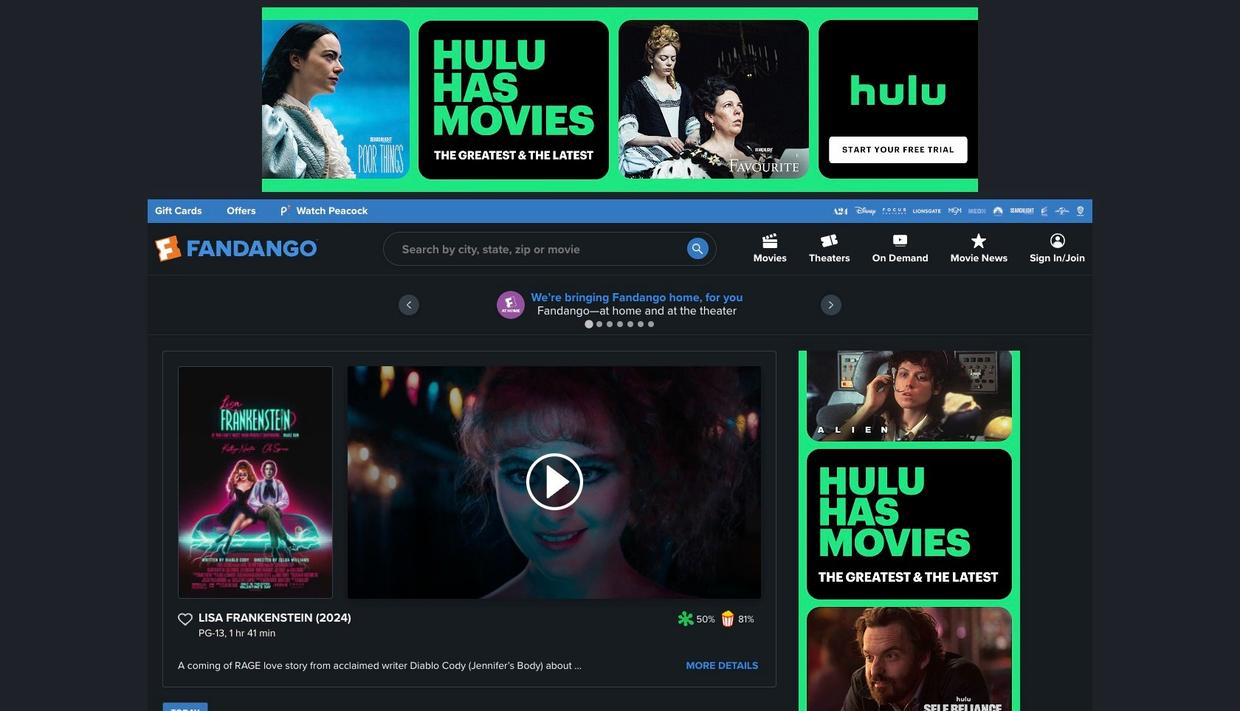 Task type: describe. For each thing, give the bounding box(es) containing it.
offer icon image
[[497, 291, 525, 319]]

1 vertical spatial advertisement element
[[799, 351, 1021, 711]]

Search by city, state, zip or movie text field
[[383, 232, 717, 266]]

1 flat image from the left
[[678, 611, 694, 627]]



Task type: vqa. For each thing, say whether or not it's contained in the screenshot.
1 of 15 group
no



Task type: locate. For each thing, give the bounding box(es) containing it.
flat image
[[678, 611, 694, 627], [720, 611, 736, 627]]

region
[[148, 275, 1093, 335]]

video player application
[[348, 366, 761, 599]]

0 horizontal spatial flat image
[[678, 611, 694, 627]]

select a slide to show tab list
[[148, 318, 1093, 329]]

1 horizontal spatial flat image
[[720, 611, 736, 627]]

None search field
[[383, 232, 717, 266]]

lisa frankenstein (2024) movie poster image
[[179, 367, 332, 598]]

2 flat image from the left
[[720, 611, 736, 627]]

0 vertical spatial advertisement element
[[262, 7, 979, 192]]

advertisement element
[[262, 7, 979, 192], [799, 351, 1021, 711]]

1 of 1 group
[[162, 702, 208, 711]]

movie summary element
[[162, 351, 777, 688]]



